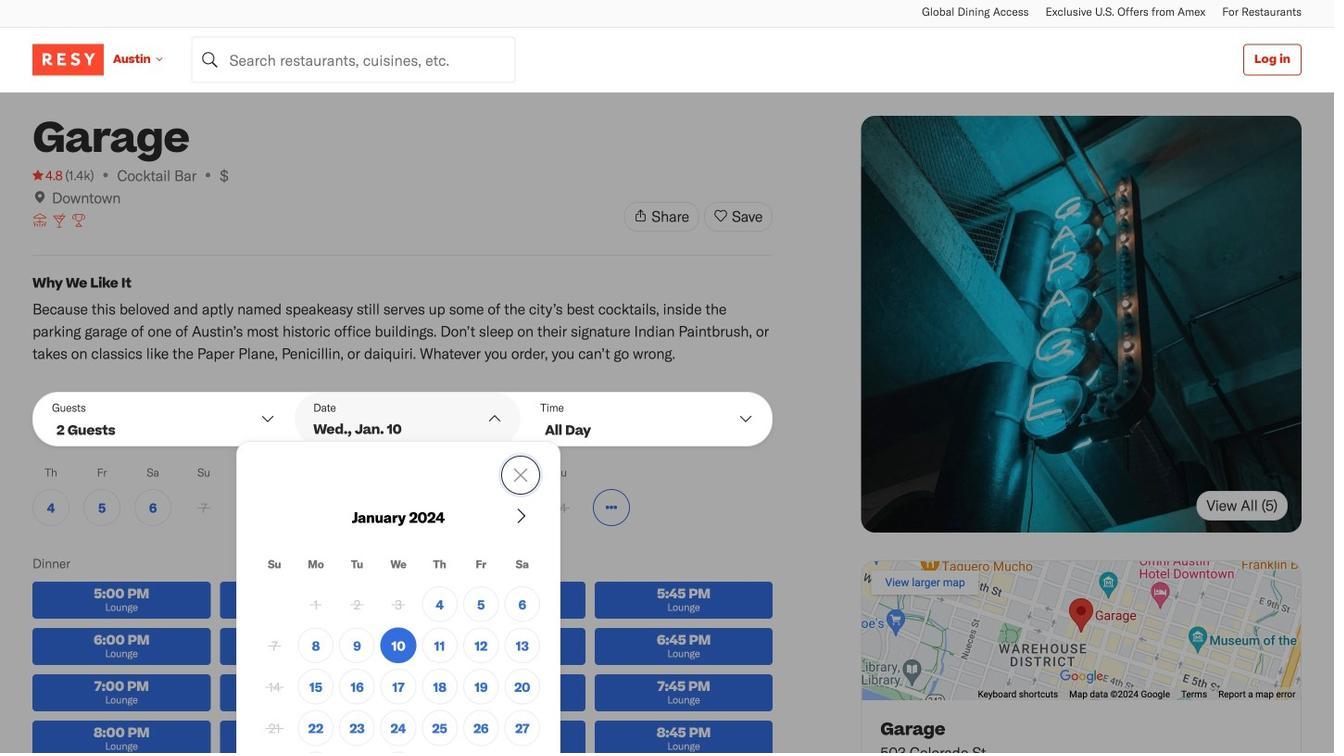 Task type: vqa. For each thing, say whether or not it's contained in the screenshot.
fourth column header from the right
yes



Task type: describe. For each thing, give the bounding box(es) containing it.
2 row from the top
[[257, 586, 540, 622]]

4 row from the top
[[257, 669, 540, 705]]

3 row from the top
[[257, 628, 540, 663]]

4.8 out of 5 stars image
[[32, 166, 62, 184]]

(1.4k) reviews element
[[65, 166, 94, 184]]

5 row from the top
[[257, 710, 540, 746]]

5 column header from the left
[[422, 557, 457, 581]]

Search restaurants, cuisines, etc. text field
[[191, 37, 516, 83]]

1 row from the top
[[257, 557, 540, 581]]

1 column header from the left
[[257, 557, 292, 581]]

4 column header from the left
[[380, 557, 416, 581]]

6 column header from the left
[[463, 557, 499, 581]]

3 column header from the left
[[339, 557, 375, 581]]

7 column header from the left
[[504, 557, 540, 581]]



Task type: locate. For each thing, give the bounding box(es) containing it.
2 column header from the left
[[298, 557, 334, 581]]

row
[[257, 557, 540, 581], [257, 586, 540, 622], [257, 628, 540, 663], [257, 669, 540, 705], [257, 710, 540, 746]]

table
[[251, 499, 546, 753]]

column header
[[257, 557, 292, 581], [298, 557, 334, 581], [339, 557, 375, 581], [380, 557, 416, 581], [422, 557, 457, 581], [463, 557, 499, 581], [504, 557, 540, 581]]

cell
[[298, 586, 334, 622], [339, 586, 375, 622], [380, 586, 416, 622], [422, 586, 457, 622], [463, 586, 499, 622], [504, 586, 540, 622], [257, 628, 292, 663], [298, 628, 334, 663], [339, 628, 375, 663], [380, 628, 416, 663], [422, 628, 457, 663], [463, 628, 499, 663], [504, 628, 540, 663], [257, 669, 292, 705], [298, 669, 334, 705], [339, 669, 375, 705], [380, 669, 416, 705], [422, 669, 457, 705], [463, 669, 499, 705], [504, 669, 540, 705], [257, 710, 292, 746], [298, 710, 334, 746], [339, 710, 375, 746], [380, 710, 416, 746], [422, 710, 457, 746], [463, 710, 499, 746], [504, 710, 540, 746]]



